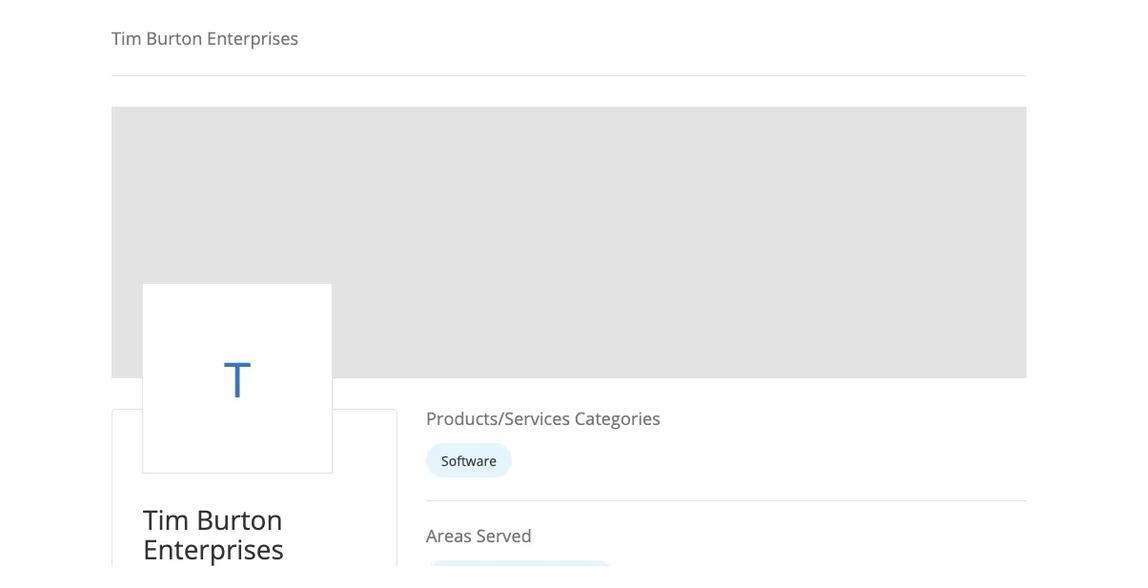 Task type: describe. For each thing, give the bounding box(es) containing it.
0 vertical spatial enterprises
[[207, 26, 299, 50]]

areas served
[[426, 524, 532, 548]]

burton inside tim burton enterprises
[[196, 502, 283, 538]]

tim inside tim burton enterprises
[[143, 502, 189, 538]]

products/services
[[426, 407, 571, 431]]

t
[[224, 346, 251, 411]]

served
[[477, 524, 532, 548]]

1 vertical spatial enterprises
[[143, 531, 284, 568]]

0 vertical spatial tim burton enterprises
[[112, 26, 299, 50]]

products/services categories
[[426, 407, 661, 431]]



Task type: locate. For each thing, give the bounding box(es) containing it.
areas
[[426, 524, 472, 548]]

software
[[442, 452, 497, 470]]

enterprises
[[207, 26, 299, 50], [143, 531, 284, 568]]

burton
[[146, 26, 203, 50], [196, 502, 283, 538]]

categories
[[575, 407, 661, 431]]

tim
[[112, 26, 142, 50], [143, 502, 189, 538]]

tim burton enterprises
[[112, 26, 299, 50], [143, 502, 284, 568]]

1 horizontal spatial tim
[[143, 502, 189, 538]]

0 vertical spatial burton
[[146, 26, 203, 50]]

1 vertical spatial tim burton enterprises
[[143, 502, 284, 568]]

0 horizontal spatial tim
[[112, 26, 142, 50]]

0 vertical spatial tim
[[112, 26, 142, 50]]

1 vertical spatial burton
[[196, 502, 283, 538]]

1 vertical spatial tim
[[143, 502, 189, 538]]



Task type: vqa. For each thing, say whether or not it's contained in the screenshot.
"Areas Served"
yes



